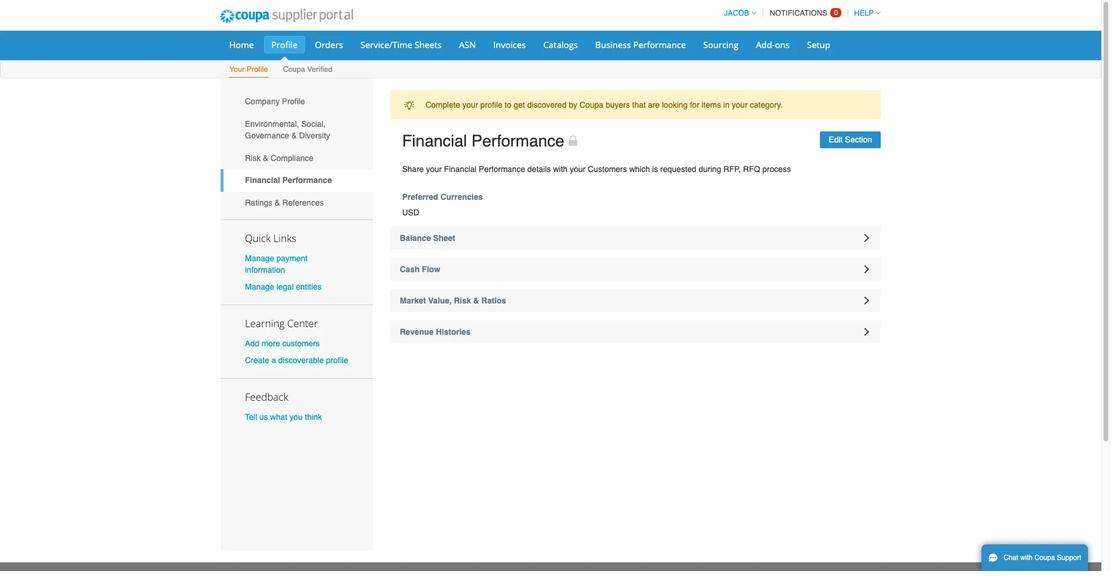 Task type: describe. For each thing, give the bounding box(es) containing it.
environmental, social, governance & diversity link
[[221, 113, 373, 147]]

edit section
[[829, 135, 873, 144]]

service/time sheets link
[[353, 36, 449, 53]]

tell us what you think button
[[245, 411, 322, 423]]

performance up details
[[472, 132, 565, 150]]

company profile link
[[221, 90, 373, 113]]

chat
[[1004, 554, 1019, 562]]

add-ons link
[[749, 36, 798, 53]]

legal
[[277, 282, 294, 291]]

risk & compliance
[[245, 153, 314, 163]]

coupa verified link
[[283, 63, 333, 78]]

tell
[[245, 413, 257, 422]]

is
[[653, 165, 658, 174]]

verified
[[307, 65, 333, 74]]

revenue histories button
[[390, 320, 881, 344]]

risk & compliance link
[[221, 147, 373, 169]]

balance sheet
[[400, 233, 456, 243]]

coupa inside button
[[1035, 554, 1056, 562]]

& down governance
[[263, 153, 269, 163]]

service/time sheets
[[361, 39, 442, 50]]

add-
[[756, 39, 775, 50]]

market
[[400, 296, 426, 305]]

home
[[229, 39, 254, 50]]

buyers
[[606, 100, 630, 110]]

service/time
[[361, 39, 413, 50]]

by
[[569, 100, 578, 110]]

process
[[763, 165, 791, 174]]

preferred
[[402, 192, 438, 202]]

performance left details
[[479, 165, 525, 174]]

your right in
[[732, 100, 748, 110]]

revenue
[[400, 327, 434, 337]]

profile for company profile
[[282, 97, 305, 106]]

add-ons
[[756, 39, 790, 50]]

& inside dropdown button
[[474, 296, 479, 305]]

0 vertical spatial financial performance
[[402, 132, 565, 150]]

coupa verified
[[283, 65, 333, 74]]

performance right business
[[634, 39, 686, 50]]

help link
[[849, 9, 881, 17]]

sheets
[[415, 39, 442, 50]]

0 vertical spatial financial
[[402, 132, 467, 150]]

cash flow button
[[390, 258, 881, 281]]

financial performance link
[[221, 169, 373, 192]]

invoices link
[[486, 36, 534, 53]]

notifications 0
[[770, 8, 839, 17]]

add
[[245, 339, 260, 348]]

help
[[855, 9, 874, 17]]

1 vertical spatial financial performance
[[245, 176, 332, 185]]

more
[[262, 339, 280, 348]]

setup
[[807, 39, 831, 50]]

diversity
[[299, 131, 330, 140]]

balance sheet heading
[[390, 227, 881, 250]]

revenue histories heading
[[390, 320, 881, 344]]

value,
[[428, 296, 452, 305]]

learning
[[245, 316, 285, 330]]

environmental, social, governance & diversity
[[245, 119, 330, 140]]

section
[[845, 135, 873, 144]]

create a discoverable profile
[[245, 356, 348, 365]]

chat with coupa support
[[1004, 554, 1082, 562]]

requested
[[661, 165, 697, 174]]

category.
[[750, 100, 783, 110]]

asn
[[459, 39, 476, 50]]

sourcing link
[[696, 36, 747, 53]]

social,
[[301, 119, 326, 129]]

quick links
[[245, 231, 297, 245]]

get
[[514, 100, 525, 110]]

with inside chat with coupa support button
[[1021, 554, 1033, 562]]

cash flow
[[400, 265, 441, 274]]

discoverable
[[278, 356, 324, 365]]

in
[[724, 100, 730, 110]]

coupa supplier portal image
[[212, 2, 361, 31]]

complete
[[426, 100, 460, 110]]

compliance
[[271, 153, 314, 163]]

business performance
[[596, 39, 686, 50]]

balance
[[400, 233, 431, 243]]

payment
[[277, 254, 308, 263]]

cash flow heading
[[390, 258, 881, 281]]

usd
[[402, 208, 419, 217]]

coupa inside alert
[[580, 100, 604, 110]]

rfq
[[743, 165, 761, 174]]

cash
[[400, 265, 420, 274]]

that
[[633, 100, 646, 110]]



Task type: vqa. For each thing, say whether or not it's contained in the screenshot.
3's "YOU"
no



Task type: locate. For each thing, give the bounding box(es) containing it.
references
[[282, 198, 324, 207]]

performance up references
[[282, 176, 332, 185]]

navigation containing notifications 0
[[719, 2, 881, 24]]

1 vertical spatial profile
[[247, 65, 268, 74]]

setup link
[[800, 36, 838, 53]]

2 horizontal spatial coupa
[[1035, 554, 1056, 562]]

manage inside manage payment information
[[245, 254, 274, 263]]

1 vertical spatial risk
[[454, 296, 471, 305]]

a
[[272, 356, 276, 365]]

histories
[[436, 327, 471, 337]]

0 vertical spatial with
[[553, 165, 568, 174]]

coupa left support
[[1035, 554, 1056, 562]]

manage down "information"
[[245, 282, 274, 291]]

links
[[273, 231, 297, 245]]

customers
[[282, 339, 320, 348]]

0
[[834, 8, 839, 17]]

ratings
[[245, 198, 273, 207]]

0 horizontal spatial with
[[553, 165, 568, 174]]

0 vertical spatial risk
[[245, 153, 261, 163]]

financial performance
[[402, 132, 565, 150], [245, 176, 332, 185]]

us
[[259, 413, 268, 422]]

financial
[[402, 132, 467, 150], [444, 165, 477, 174], [245, 176, 280, 185]]

2 vertical spatial coupa
[[1035, 554, 1056, 562]]

chat with coupa support button
[[982, 545, 1089, 571]]

with right chat
[[1021, 554, 1033, 562]]

& right "ratings"
[[275, 198, 280, 207]]

your right complete
[[463, 100, 478, 110]]

currencies
[[441, 192, 483, 202]]

1 vertical spatial coupa
[[580, 100, 604, 110]]

coupa right by
[[580, 100, 604, 110]]

manage for manage legal entities
[[245, 282, 274, 291]]

learning center
[[245, 316, 318, 330]]

2 vertical spatial profile
[[282, 97, 305, 106]]

market value, risk & ratios heading
[[390, 289, 881, 312]]

profile down coupa supplier portal image
[[271, 39, 298, 50]]

governance
[[245, 131, 289, 140]]

ons
[[775, 39, 790, 50]]

looking
[[662, 100, 688, 110]]

0 horizontal spatial financial performance
[[245, 176, 332, 185]]

complete your profile to get discovered by coupa buyers that are looking for items in your category.
[[426, 100, 783, 110]]

profile inside alert
[[481, 100, 503, 110]]

items
[[702, 100, 721, 110]]

feedback
[[245, 390, 288, 404]]

your profile
[[229, 65, 268, 74]]

manage legal entities
[[245, 282, 322, 291]]

risk inside market value, risk & ratios dropdown button
[[454, 296, 471, 305]]

& inside environmental, social, governance & diversity
[[292, 131, 297, 140]]

for
[[690, 100, 700, 110]]

orders link
[[308, 36, 351, 53]]

0 vertical spatial coupa
[[283, 65, 305, 74]]

coupa left verified
[[283, 65, 305, 74]]

with right details
[[553, 165, 568, 174]]

0 horizontal spatial profile
[[326, 356, 348, 365]]

1 vertical spatial with
[[1021, 554, 1033, 562]]

1 vertical spatial profile
[[326, 356, 348, 365]]

financial up currencies on the left top of the page
[[444, 165, 477, 174]]

ratings & references link
[[221, 192, 373, 214]]

customers
[[588, 165, 627, 174]]

risk inside risk & compliance link
[[245, 153, 261, 163]]

1 horizontal spatial profile
[[481, 100, 503, 110]]

your
[[463, 100, 478, 110], [732, 100, 748, 110], [426, 165, 442, 174], [570, 165, 586, 174]]

profile link
[[264, 36, 305, 53]]

financial performance down the to
[[402, 132, 565, 150]]

edit section link
[[821, 132, 881, 148]]

think
[[305, 413, 322, 422]]

profile
[[481, 100, 503, 110], [326, 356, 348, 365]]

add more customers
[[245, 339, 320, 348]]

business
[[596, 39, 631, 50]]

0 vertical spatial profile
[[481, 100, 503, 110]]

navigation
[[719, 2, 881, 24]]

financial up "ratings"
[[245, 176, 280, 185]]

are
[[648, 100, 660, 110]]

profile left the to
[[481, 100, 503, 110]]

create a discoverable profile link
[[245, 356, 348, 365]]

manage legal entities link
[[245, 282, 322, 291]]

manage for manage payment information
[[245, 254, 274, 263]]

1 horizontal spatial financial performance
[[402, 132, 565, 150]]

rfp,
[[724, 165, 741, 174]]

risk down governance
[[245, 153, 261, 163]]

environmental,
[[245, 119, 299, 129]]

2 vertical spatial financial
[[245, 176, 280, 185]]

financial performance down compliance
[[245, 176, 332, 185]]

complete your profile to get discovered by coupa buyers that are looking for items in your category. alert
[[390, 90, 881, 120]]

coupa
[[283, 65, 305, 74], [580, 100, 604, 110], [1035, 554, 1056, 562]]

market value, risk & ratios
[[400, 296, 506, 305]]

during
[[699, 165, 722, 174]]

your left customers
[[570, 165, 586, 174]]

flow
[[422, 265, 441, 274]]

your
[[229, 65, 245, 74]]

balance sheet button
[[390, 227, 881, 250]]

0 vertical spatial manage
[[245, 254, 274, 263]]

details
[[528, 165, 551, 174]]

financial up share
[[402, 132, 467, 150]]

share your financial performance details with your customers which is requested during rfp, rfq process
[[402, 165, 791, 174]]

what
[[270, 413, 287, 422]]

which
[[630, 165, 650, 174]]

risk
[[245, 153, 261, 163], [454, 296, 471, 305]]

add more customers link
[[245, 339, 320, 348]]

0 horizontal spatial risk
[[245, 153, 261, 163]]

share
[[402, 165, 424, 174]]

sourcing
[[704, 39, 739, 50]]

your profile link
[[229, 63, 269, 78]]

1 horizontal spatial risk
[[454, 296, 471, 305]]

0 horizontal spatial coupa
[[283, 65, 305, 74]]

profile up the environmental, social, governance & diversity link
[[282, 97, 305, 106]]

home link
[[222, 36, 262, 53]]

center
[[287, 316, 318, 330]]

sheet
[[433, 233, 456, 243]]

your right share
[[426, 165, 442, 174]]

& left the ratios
[[474, 296, 479, 305]]

0 vertical spatial profile
[[271, 39, 298, 50]]

1 horizontal spatial coupa
[[580, 100, 604, 110]]

you
[[290, 413, 303, 422]]

company profile
[[245, 97, 305, 106]]

profile right your
[[247, 65, 268, 74]]

discovered
[[528, 100, 567, 110]]

risk right value,
[[454, 296, 471, 305]]

manage payment information link
[[245, 254, 308, 274]]

1 vertical spatial manage
[[245, 282, 274, 291]]

create
[[245, 356, 269, 365]]

jacob
[[724, 9, 750, 17]]

notifications
[[770, 9, 828, 17]]

1 vertical spatial financial
[[444, 165, 477, 174]]

catalogs
[[544, 39, 578, 50]]

invoices
[[493, 39, 526, 50]]

ratings & references
[[245, 198, 324, 207]]

profile for your profile
[[247, 65, 268, 74]]

manage payment information
[[245, 254, 308, 274]]

profile right discoverable
[[326, 356, 348, 365]]

& left "diversity"
[[292, 131, 297, 140]]

entities
[[296, 282, 322, 291]]

1 horizontal spatial with
[[1021, 554, 1033, 562]]

&
[[292, 131, 297, 140], [263, 153, 269, 163], [275, 198, 280, 207], [474, 296, 479, 305]]

company
[[245, 97, 280, 106]]

1 manage from the top
[[245, 254, 274, 263]]

asn link
[[452, 36, 484, 53]]

performance
[[634, 39, 686, 50], [472, 132, 565, 150], [479, 165, 525, 174], [282, 176, 332, 185]]

manage up "information"
[[245, 254, 274, 263]]

business performance link
[[588, 36, 694, 53]]

quick
[[245, 231, 271, 245]]

2 manage from the top
[[245, 282, 274, 291]]



